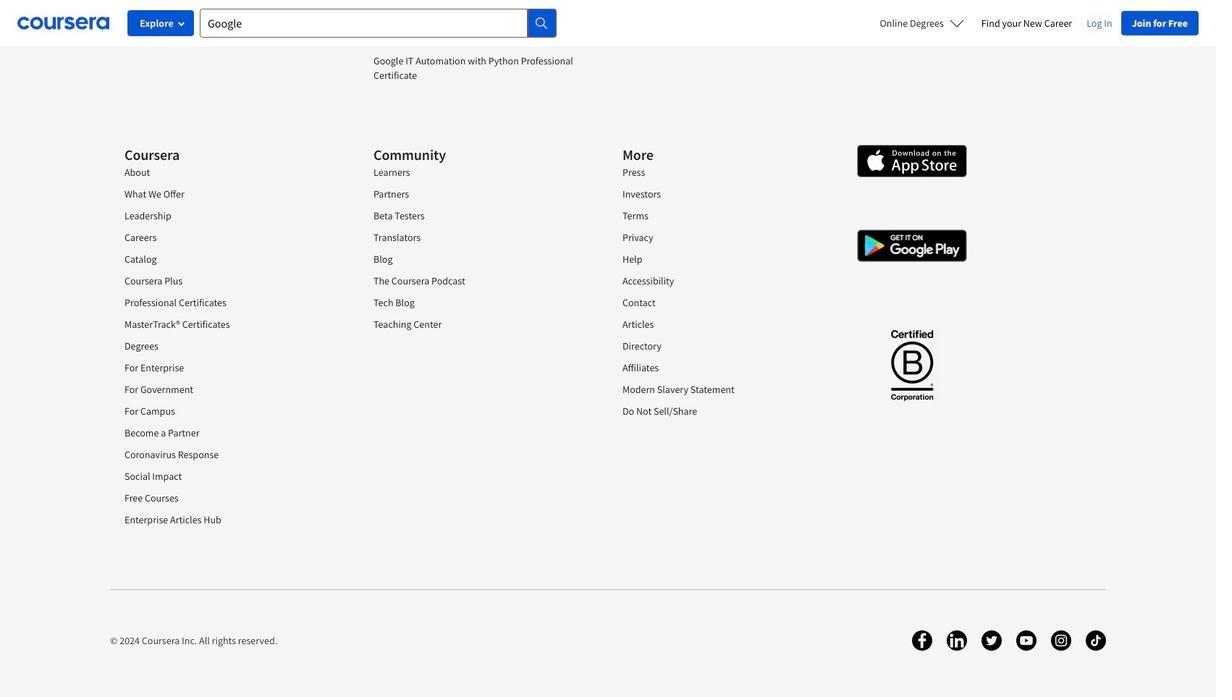 Task type: locate. For each thing, give the bounding box(es) containing it.
list
[[374, 0, 581, 89], [872, 0, 1079, 17], [125, 165, 332, 534], [374, 165, 581, 338], [623, 165, 830, 425]]

download on the app store image
[[857, 144, 967, 177]]

list item
[[125, 0, 332, 10], [374, 0, 581, 24], [374, 31, 581, 46], [374, 53, 581, 82], [125, 165, 332, 179], [374, 165, 581, 179], [623, 165, 830, 179], [125, 186, 332, 201], [374, 186, 581, 201], [623, 186, 830, 201], [125, 208, 332, 223], [374, 208, 581, 223], [623, 208, 830, 223], [125, 230, 332, 244], [374, 230, 581, 244], [623, 230, 830, 244], [125, 252, 332, 266], [374, 252, 581, 266], [623, 252, 830, 266], [125, 273, 332, 288], [374, 273, 581, 288], [623, 273, 830, 288], [125, 295, 332, 309], [374, 295, 581, 309], [623, 295, 830, 309], [125, 317, 332, 331], [374, 317, 581, 331], [623, 317, 830, 331], [125, 338, 332, 353], [623, 338, 830, 353], [125, 360, 332, 375], [623, 360, 830, 375], [125, 382, 332, 396], [623, 382, 830, 396], [125, 404, 332, 418], [623, 404, 830, 418], [125, 425, 332, 440], [125, 447, 332, 461], [125, 469, 332, 483], [125, 490, 332, 505], [125, 512, 332, 527]]

None search field
[[200, 9, 557, 38]]

footer
[[0, 0, 1216, 697]]

get it on google play image
[[857, 230, 967, 262]]

coursera tiktok image
[[1086, 630, 1106, 650]]

What do you want to learn? text field
[[200, 9, 528, 38]]

coursera twitter image
[[982, 630, 1002, 650]]

coursera youtube image
[[1016, 630, 1037, 650]]



Task type: describe. For each thing, give the bounding box(es) containing it.
logo of certified b corporation image
[[882, 322, 941, 408]]

coursera image
[[17, 12, 109, 35]]

coursera instagram image
[[1051, 630, 1071, 650]]

coursera facebook image
[[912, 630, 932, 650]]

coursera linkedin image
[[947, 630, 967, 650]]



Task type: vqa. For each thing, say whether or not it's contained in the screenshot.
right University
no



